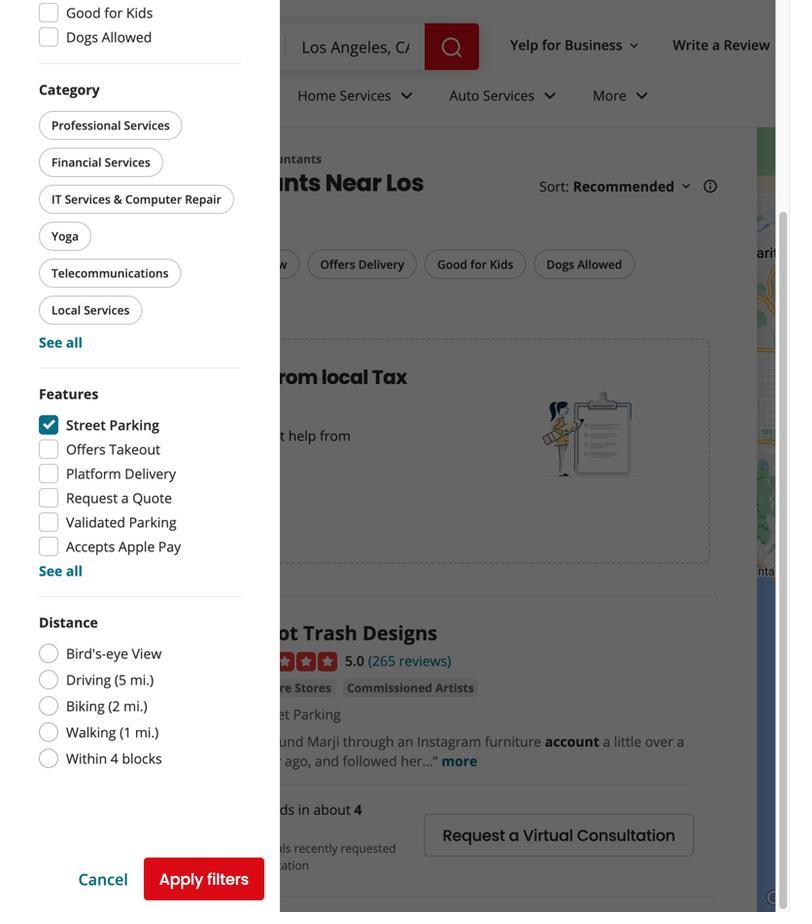 Task type: vqa. For each thing, say whether or not it's contained in the screenshot.
Request
yes



Task type: describe. For each thing, give the bounding box(es) containing it.
4 hours
[[232, 800, 362, 838]]

search image
[[441, 36, 464, 59]]

see all button for features
[[39, 562, 83, 580]]

16 chevron right v2 image
[[72, 152, 87, 167]]

sort:
[[540, 177, 570, 195]]

commissioned artists link
[[343, 678, 478, 698]]

now
[[262, 256, 287, 272]]

project
[[189, 426, 234, 445]]

professional services link
[[95, 151, 218, 167]]

consultation
[[577, 825, 676, 847]]

validated
[[66, 513, 125, 532]]

a right write
[[713, 36, 721, 54]]

filters group
[[39, 249, 639, 280]]

group containing category
[[35, 80, 241, 352]]

24 chevron down v2 image
[[539, 84, 562, 107]]

an
[[398, 732, 414, 751]]

marji
[[307, 732, 340, 751]]

price
[[117, 364, 166, 391]]

24 chevron down v2 image for home services
[[395, 84, 419, 107]]

takeout
[[109, 440, 160, 459]]

dogs allowed inside button
[[547, 256, 623, 272]]

auto
[[450, 86, 480, 105]]

0 vertical spatial from
[[271, 364, 318, 391]]

offers for offers takeout
[[66, 440, 106, 459]]

5 star rating image
[[232, 652, 337, 672]]

accountants inside top 10 best accountants near los angeles, california
[[170, 167, 321, 199]]

a little over a year ago, and followed her..."
[[254, 732, 685, 770]]

good for kids button
[[425, 249, 526, 279]]

apply filters
[[159, 869, 249, 890]]

a right over
[[677, 732, 685, 751]]

4 inside option group
[[111, 749, 118, 768]]

local services button
[[39, 296, 142, 325]]

it services & computer repair
[[52, 191, 222, 207]]

accepts apple pay
[[66, 537, 181, 556]]

computer
[[125, 191, 182, 207]]

8 locals recently requested a consultation
[[232, 840, 396, 873]]

kids inside button
[[490, 256, 514, 272]]

telecommunications button
[[39, 259, 181, 288]]

responds in about
[[232, 800, 354, 819]]

offers takeout
[[66, 440, 160, 459]]

reviews)
[[399, 651, 452, 670]]

california
[[144, 198, 260, 230]]

local
[[322, 364, 369, 391]]

0 vertical spatial good for kids
[[66, 3, 153, 22]]

furniture
[[236, 680, 292, 696]]

over
[[646, 732, 674, 751]]

financial services button
[[39, 148, 163, 177]]

professionals
[[72, 391, 202, 418]]

biking (2 mi.)
[[66, 697, 147, 715]]

5.0 link
[[345, 649, 365, 670]]

top 10 best accountants near los angeles, california
[[39, 167, 424, 230]]

designs
[[363, 619, 438, 646]]

business categories element
[[148, 70, 791, 126]]

for inside good for kids button
[[471, 256, 487, 272]]

0 horizontal spatial kids
[[126, 3, 153, 22]]

16 filter v2 image
[[55, 258, 71, 273]]

blocks
[[122, 749, 162, 768]]

map region
[[542, 76, 791, 912]]

write
[[673, 36, 709, 54]]

commissioned
[[347, 680, 433, 696]]

get started
[[88, 507, 173, 528]]

2 vertical spatial parking
[[293, 705, 341, 724]]

yelp for business
[[511, 36, 623, 54]]

good inside button
[[438, 256, 468, 272]]

best
[[115, 167, 165, 199]]

professional inside professional services button
[[52, 117, 121, 133]]

category
[[39, 80, 100, 99]]

in
[[298, 800, 310, 819]]

locals
[[261, 840, 291, 856]]

a inside group
[[121, 489, 129, 507]]

commissioned artists button
[[343, 678, 478, 698]]

virtual
[[524, 825, 574, 847]]

through
[[343, 732, 394, 751]]

services for it services & computer repair button
[[65, 191, 111, 207]]

services for auto services link
[[483, 86, 535, 105]]

us
[[98, 426, 112, 445]]

request for request a virtual consultation
[[443, 825, 505, 847]]

write a review
[[673, 36, 771, 54]]

eye
[[106, 644, 128, 663]]

open now
[[228, 256, 287, 272]]

trash
[[303, 619, 358, 646]]

professional services inside professional services button
[[52, 117, 170, 133]]

yelp for "yelp" link
[[39, 151, 64, 167]]

all
[[102, 256, 116, 272]]

more
[[442, 752, 478, 770]]

and inside a little over a year ago, and followed her..."
[[315, 752, 339, 770]]

1 vertical spatial street
[[252, 705, 290, 724]]

request a virtual consultation
[[443, 825, 676, 847]]

16 info v2 image
[[703, 179, 719, 194]]

get started button
[[72, 496, 189, 539]]

pay
[[158, 537, 181, 556]]

year
[[254, 752, 281, 770]]

yoga
[[52, 228, 79, 244]]

services for professional services button
[[124, 117, 170, 133]]

(2
[[108, 697, 120, 715]]

accepts
[[66, 537, 115, 556]]

&
[[114, 191, 122, 207]]

free price estimates from local tax professionals image
[[542, 386, 639, 483]]

delivery for offers delivery
[[359, 256, 405, 272]]

mi.) for biking (2 mi.)
[[124, 697, 147, 715]]

request a virtual consultation button
[[425, 814, 694, 857]]

consultation
[[242, 857, 309, 873]]

see all for category
[[39, 333, 83, 352]]

furniture stores
[[236, 680, 332, 696]]

bird's-eye view
[[66, 644, 162, 663]]

driving (5 mi.)
[[66, 671, 154, 689]]

financial
[[52, 154, 102, 170]]

delivery for platform delivery
[[125, 464, 176, 483]]

cancel
[[78, 869, 128, 890]]



Task type: locate. For each thing, give the bounding box(es) containing it.
1 vertical spatial for
[[542, 36, 562, 54]]

professional services up the computer
[[95, 151, 218, 167]]

not
[[262, 619, 298, 646]]

offers inside button
[[320, 256, 356, 272]]

0 vertical spatial delivery
[[359, 256, 405, 272]]

0 horizontal spatial good
[[66, 3, 101, 22]]

1 horizontal spatial street parking
[[252, 705, 341, 724]]

from left "local"
[[271, 364, 318, 391]]

0 vertical spatial dogs
[[66, 28, 98, 46]]

1 vertical spatial and
[[315, 752, 339, 770]]

services for financial services button
[[105, 154, 151, 170]]

tax
[[372, 364, 407, 391]]

1
[[88, 257, 93, 270]]

a left 'little'
[[603, 732, 611, 751]]

0 vertical spatial professional services
[[52, 117, 170, 133]]

0 vertical spatial all
[[66, 333, 83, 352]]

4 down the walking (1 mi.)
[[111, 749, 118, 768]]

0 vertical spatial offers
[[320, 256, 356, 272]]

delivery up quote
[[125, 464, 176, 483]]

8
[[251, 840, 258, 856]]

2 24 chevron down v2 image from the left
[[631, 84, 654, 107]]

24 chevron down v2 image inside home services link
[[395, 84, 419, 107]]

0 vertical spatial 4
[[111, 749, 118, 768]]

0 vertical spatial yelp
[[511, 36, 539, 54]]

see for features
[[39, 562, 62, 580]]

mi.)
[[130, 671, 154, 689], [124, 697, 147, 715], [135, 723, 159, 742]]

0 vertical spatial dogs allowed
[[66, 28, 152, 46]]

delivery inside button
[[359, 256, 405, 272]]

about right in
[[314, 800, 351, 819]]

home
[[298, 86, 336, 105]]

0 horizontal spatial from
[[271, 364, 318, 391]]

within 4 blocks
[[66, 749, 162, 768]]

see down local
[[39, 333, 62, 352]]

1 vertical spatial dogs allowed
[[547, 256, 623, 272]]

services for local services button
[[84, 302, 130, 318]]

features
[[39, 385, 99, 403]]

professional down professional services button
[[95, 151, 167, 167]]

2 see all from the top
[[39, 562, 83, 580]]

1 all
[[88, 256, 116, 272]]

(5
[[115, 671, 127, 689]]

1 vertical spatial good
[[438, 256, 468, 272]]

allowed inside 'dogs allowed' button
[[578, 256, 623, 272]]

0 vertical spatial group
[[35, 80, 241, 352]]

1 horizontal spatial 24 chevron down v2 image
[[631, 84, 654, 107]]

request inside button
[[443, 825, 505, 847]]

recently
[[294, 840, 338, 856]]

0 horizontal spatial for
[[104, 3, 123, 22]]

hours
[[232, 820, 272, 838]]

accountants up open
[[170, 167, 321, 199]]

near
[[325, 167, 382, 199]]

a inside button
[[509, 825, 520, 847]]

0 vertical spatial about
[[116, 426, 153, 445]]

1 horizontal spatial allowed
[[578, 256, 623, 272]]

0 vertical spatial see all button
[[39, 333, 83, 352]]

0 horizontal spatial about
[[116, 426, 153, 445]]

1 vertical spatial group
[[39, 384, 241, 581]]

1 vertical spatial delivery
[[125, 464, 176, 483]]

good up category
[[66, 3, 101, 22]]

1 horizontal spatial for
[[471, 256, 487, 272]]

offers delivery
[[320, 256, 405, 272]]

her..."
[[401, 752, 438, 770]]

street
[[66, 416, 106, 434], [252, 705, 290, 724]]

home services link
[[282, 70, 434, 126]]

24 chevron down v2 image for more
[[631, 84, 654, 107]]

parking down quote
[[129, 513, 177, 532]]

1 horizontal spatial and
[[315, 752, 339, 770]]

24 chevron down v2 image inside more link
[[631, 84, 654, 107]]

see all
[[39, 333, 83, 352], [39, 562, 83, 580]]

(265 reviews) link
[[368, 649, 452, 670]]

1 vertical spatial 4
[[354, 800, 362, 819]]

street down features
[[66, 416, 106, 434]]

offers right "now"
[[320, 256, 356, 272]]

0 horizontal spatial 24 chevron down v2 image
[[395, 84, 419, 107]]

and left get
[[237, 426, 262, 445]]

1 vertical spatial offers
[[66, 440, 106, 459]]

angeles,
[[39, 198, 140, 230]]

0 horizontal spatial street parking
[[66, 416, 159, 434]]

0 vertical spatial and
[[237, 426, 262, 445]]

a left virtual
[[509, 825, 520, 847]]

24 chevron down v2 image left auto
[[395, 84, 419, 107]]

services inside button
[[65, 191, 111, 207]]

and
[[237, 426, 262, 445], [315, 752, 339, 770]]

sponsored
[[72, 446, 140, 464]]

tell
[[72, 426, 94, 445]]

2 see all button from the top
[[39, 562, 83, 580]]

16 chevron down v2 image
[[627, 38, 642, 53]]

a
[[713, 36, 721, 54], [121, 489, 129, 507], [603, 732, 611, 751], [677, 732, 685, 751], [509, 825, 520, 847], [232, 857, 239, 873]]

auto services
[[450, 86, 535, 105]]

1 vertical spatial allowed
[[578, 256, 623, 272]]

request for request a quote
[[66, 489, 118, 507]]

1 see all from the top
[[39, 333, 83, 352]]

allowed
[[102, 28, 152, 46], [578, 256, 623, 272]]

"i found marji through an instagram furniture account
[[254, 732, 600, 751]]

0 horizontal spatial and
[[237, 426, 262, 445]]

"i
[[254, 732, 262, 751]]

1 vertical spatial all
[[66, 562, 83, 580]]

request down platform
[[66, 489, 118, 507]]

yelp
[[511, 36, 539, 54], [39, 151, 64, 167]]

0 vertical spatial request
[[66, 489, 118, 507]]

0 vertical spatial parking
[[109, 416, 159, 434]]

1 vertical spatial professional services
[[95, 151, 218, 167]]

0 horizontal spatial allowed
[[102, 28, 152, 46]]

group
[[35, 80, 241, 352], [39, 384, 241, 581]]

1 horizontal spatial dogs
[[547, 256, 575, 272]]

see all down accepts
[[39, 562, 83, 580]]

professional up 16 chevron right v2 image
[[52, 117, 121, 133]]

street parking down furniture stores link
[[252, 705, 341, 724]]

home services
[[298, 86, 391, 105]]

good for kids inside button
[[438, 256, 514, 272]]

free price estimates from local tax professionals tell us about your project and get help from sponsored businesses.
[[72, 364, 407, 464]]

1 see all button from the top
[[39, 333, 83, 352]]

24 chevron down v2 image right more
[[631, 84, 654, 107]]

2 vertical spatial for
[[471, 256, 487, 272]]

4 inside 4 hours
[[354, 800, 362, 819]]

for inside yelp for business button
[[542, 36, 562, 54]]

1 vertical spatial professional
[[95, 151, 167, 167]]

1 vertical spatial street parking
[[252, 705, 341, 724]]

from
[[271, 364, 318, 391], [320, 426, 351, 445]]

driving
[[66, 671, 111, 689]]

walking
[[66, 723, 116, 742]]

1 horizontal spatial dogs allowed
[[547, 256, 623, 272]]

1 all from the top
[[66, 333, 83, 352]]

1 vertical spatial request
[[443, 825, 505, 847]]

your
[[157, 426, 186, 445]]

commissioned artists
[[347, 680, 474, 696]]

1 vertical spatial dogs
[[547, 256, 575, 272]]

see up "distance"
[[39, 562, 62, 580]]

see for category
[[39, 333, 62, 352]]

yelp link
[[39, 151, 64, 167]]

0 horizontal spatial delivery
[[125, 464, 176, 483]]

mi.) for walking (1 mi.)
[[135, 723, 159, 742]]

0 horizontal spatial yelp
[[39, 151, 64, 167]]

1 horizontal spatial good for kids
[[438, 256, 514, 272]]

stores
[[295, 680, 332, 696]]

accountants
[[249, 151, 322, 167], [170, 167, 321, 199]]

1 vertical spatial see all
[[39, 562, 83, 580]]

cancel button
[[78, 869, 128, 890]]

option group
[[39, 613, 241, 771]]

0 vertical spatial street parking
[[66, 416, 159, 434]]

group containing features
[[39, 384, 241, 581]]

parking up takeout
[[109, 416, 159, 434]]

see all button down accepts
[[39, 562, 83, 580]]

all down accepts
[[66, 562, 83, 580]]

1 horizontal spatial good
[[438, 256, 468, 272]]

1 horizontal spatial about
[[314, 800, 351, 819]]

mi.) right (2
[[124, 697, 147, 715]]

google image
[[762, 887, 791, 912]]

about inside free price estimates from local tax professionals tell us about your project and get help from sponsored businesses.
[[116, 426, 153, 445]]

yelp left 16 chevron right v2 image
[[39, 151, 64, 167]]

a up 'validated parking' on the left of the page
[[121, 489, 129, 507]]

1 vertical spatial from
[[320, 426, 351, 445]]

followed
[[343, 752, 397, 770]]

started
[[118, 507, 173, 528]]

good right the offers delivery
[[438, 256, 468, 272]]

option group containing distance
[[39, 613, 241, 771]]

0 horizontal spatial request
[[66, 489, 118, 507]]

24 chevron down v2 image
[[395, 84, 419, 107], [631, 84, 654, 107]]

1 horizontal spatial 4
[[354, 800, 362, 819]]

more
[[593, 86, 627, 105]]

account
[[545, 732, 600, 751]]

all for category
[[66, 333, 83, 352]]

bird's-
[[66, 644, 106, 663]]

instagram
[[417, 732, 482, 751]]

dogs allowed up category
[[66, 28, 152, 46]]

street parking up 'offers takeout'
[[66, 416, 159, 434]]

repair
[[185, 191, 222, 207]]

1 vertical spatial kids
[[490, 256, 514, 272]]

quote
[[132, 489, 172, 507]]

distance
[[39, 613, 98, 632]]

professional services button
[[39, 111, 183, 140]]

2 all from the top
[[66, 562, 83, 580]]

(265
[[368, 651, 396, 670]]

1 vertical spatial see
[[39, 562, 62, 580]]

1 horizontal spatial from
[[320, 426, 351, 445]]

mi.) right the (5
[[130, 671, 154, 689]]

parking down stores
[[293, 705, 341, 724]]

0 vertical spatial mi.)
[[130, 671, 154, 689]]

offers for offers delivery
[[320, 256, 356, 272]]

1 horizontal spatial request
[[443, 825, 505, 847]]

see all for features
[[39, 562, 83, 580]]

1 horizontal spatial delivery
[[359, 256, 405, 272]]

delivery down los
[[359, 256, 405, 272]]

(1
[[120, 723, 132, 742]]

from right the help
[[320, 426, 351, 445]]

biking
[[66, 697, 105, 715]]

0 vertical spatial allowed
[[102, 28, 152, 46]]

dogs down sort:
[[547, 256, 575, 272]]

1 vertical spatial good for kids
[[438, 256, 514, 272]]

dogs up category
[[66, 28, 98, 46]]

street down furniture
[[252, 705, 290, 724]]

1 vertical spatial about
[[314, 800, 351, 819]]

0 horizontal spatial street
[[66, 416, 106, 434]]

0 vertical spatial for
[[104, 3, 123, 22]]

all down local
[[66, 333, 83, 352]]

professional services up financial services
[[52, 117, 170, 133]]

1 vertical spatial see all button
[[39, 562, 83, 580]]

offers up platform
[[66, 440, 106, 459]]

apply
[[159, 869, 203, 890]]

0 vertical spatial street
[[66, 416, 106, 434]]

yelp up auto services link
[[511, 36, 539, 54]]

mi.) for driving (5 mi.)
[[130, 671, 154, 689]]

see all down local
[[39, 333, 83, 352]]

0 horizontal spatial dogs
[[66, 28, 98, 46]]

for
[[104, 3, 123, 22], [542, 36, 562, 54], [471, 256, 487, 272]]

telecommunications
[[52, 265, 169, 281]]

accountants down home
[[249, 151, 322, 167]]

see all button down local
[[39, 333, 83, 352]]

see all button for category
[[39, 333, 83, 352]]

artists
[[436, 680, 474, 696]]

it services & computer repair button
[[39, 185, 234, 214]]

0 vertical spatial see
[[39, 333, 62, 352]]

1 horizontal spatial kids
[[490, 256, 514, 272]]

0 vertical spatial see all
[[39, 333, 83, 352]]

1 24 chevron down v2 image from the left
[[395, 84, 419, 107]]

dogs inside button
[[547, 256, 575, 272]]

view
[[132, 644, 162, 663]]

yelp inside button
[[511, 36, 539, 54]]

auto services link
[[434, 70, 578, 126]]

local
[[52, 302, 81, 318]]

its not trash designs
[[232, 619, 438, 646]]

open
[[228, 256, 259, 272]]

estimates
[[170, 364, 267, 391]]

its not trash designs link
[[232, 619, 438, 646]]

1 vertical spatial yelp
[[39, 151, 64, 167]]

all for features
[[66, 562, 83, 580]]

0 horizontal spatial dogs allowed
[[66, 28, 152, 46]]

and inside free price estimates from local tax professionals tell us about your project and get help from sponsored businesses.
[[237, 426, 262, 445]]

1 vertical spatial parking
[[129, 513, 177, 532]]

0 horizontal spatial good for kids
[[66, 3, 153, 22]]

1 horizontal spatial yelp
[[511, 36, 539, 54]]

little
[[615, 732, 642, 751]]

0 horizontal spatial 4
[[111, 749, 118, 768]]

and down marji
[[315, 752, 339, 770]]

about right us
[[116, 426, 153, 445]]

1 horizontal spatial street
[[252, 705, 290, 724]]

1 horizontal spatial offers
[[320, 256, 356, 272]]

within
[[66, 749, 107, 768]]

dogs
[[66, 28, 98, 46], [547, 256, 575, 272]]

dogs allowed button
[[534, 249, 635, 279]]

4 up requested
[[354, 800, 362, 819]]

2 vertical spatial mi.)
[[135, 723, 159, 742]]

services for home services link
[[340, 86, 391, 105]]

its not trash designs image
[[63, 619, 209, 765]]

dogs allowed down sort:
[[547, 256, 623, 272]]

a down hours
[[232, 857, 239, 873]]

1 see from the top
[[39, 333, 62, 352]]

about
[[116, 426, 153, 445], [314, 800, 351, 819]]

request left virtual
[[443, 825, 505, 847]]

request inside group
[[66, 489, 118, 507]]

0 horizontal spatial offers
[[66, 440, 106, 459]]

yelp for business button
[[503, 27, 650, 62]]

None search field
[[148, 23, 483, 70]]

a inside 8 locals recently requested a consultation
[[232, 857, 239, 873]]

2 horizontal spatial for
[[542, 36, 562, 54]]

2 see from the top
[[39, 562, 62, 580]]

1 vertical spatial mi.)
[[124, 697, 147, 715]]

walking (1 mi.)
[[66, 723, 159, 742]]

0 vertical spatial kids
[[126, 3, 153, 22]]

get
[[88, 507, 114, 528]]

its
[[232, 619, 257, 646]]

street parking
[[66, 416, 159, 434], [252, 705, 341, 724]]

platform
[[66, 464, 121, 483]]

mi.) right (1
[[135, 723, 159, 742]]

0 vertical spatial professional
[[52, 117, 121, 133]]

platform delivery
[[66, 464, 176, 483]]

0 vertical spatial good
[[66, 3, 101, 22]]

validated parking
[[66, 513, 177, 532]]

yelp for yelp for business
[[511, 36, 539, 54]]



